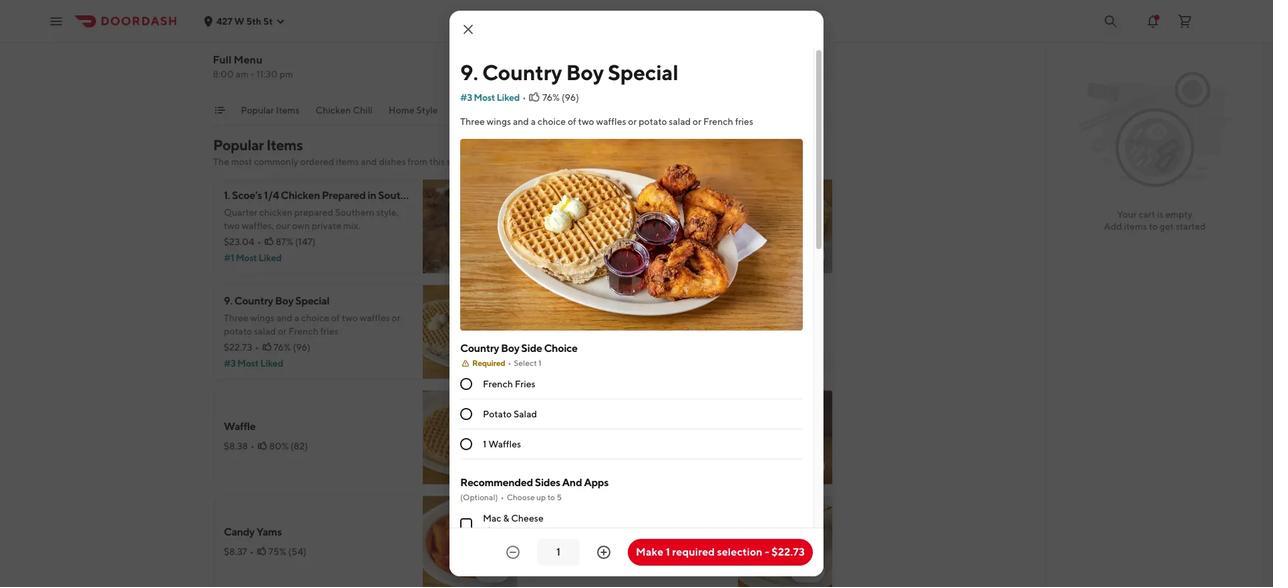 Task type: locate. For each thing, give the bounding box(es) containing it.
1 horizontal spatial potato
[[639, 116, 667, 127]]

0 vertical spatial chicken
[[316, 105, 351, 116]]

9. inside dialog
[[460, 59, 478, 85]]

style inside 1. scoe's 1/4 chicken prepared in southern style quarter chicken prepared southern style, two waffles, our own private mix.
[[424, 189, 448, 202]]

1 horizontal spatial 76% (96)
[[542, 92, 579, 103]]

• inside the country boy side choice group
[[508, 358, 511, 368]]

a inside dialog
[[531, 116, 536, 127]]

Current quantity is 1 number field
[[545, 545, 572, 560]]

1 vertical spatial three
[[224, 313, 248, 323]]

up
[[536, 492, 546, 502]]

1 vertical spatial country
[[234, 295, 273, 307]]

three down the house
[[460, 116, 485, 127]]

cheese for mac & cheese +$8.98
[[511, 513, 544, 524]]

close 9. country boy special image
[[460, 21, 476, 37]]

#3 up the house
[[460, 92, 472, 103]]

house combos
[[454, 105, 519, 116]]

waffles inside 9. country boy special dialog
[[596, 116, 626, 127]]

0 horizontal spatial wings
[[250, 313, 275, 323]]

fries inside 9. country boy special dialog
[[735, 116, 753, 127]]

1 vertical spatial 1
[[483, 439, 487, 450]]

recommended sides and apps group
[[460, 476, 803, 587]]

87%
[[276, 236, 293, 247]]

wing
[[562, 526, 588, 538]]

$22.73 inside button
[[772, 546, 805, 558]]

0 horizontal spatial (54)
[[288, 546, 306, 557]]

0 vertical spatial boy
[[566, 59, 604, 85]]

commonly
[[254, 156, 298, 167]]

1 horizontal spatial to
[[1149, 221, 1158, 232]]

2 horizontal spatial choice
[[591, 319, 619, 330]]

choose
[[507, 492, 535, 502]]

1 vertical spatial southern
[[335, 207, 375, 218]]

#3
[[460, 92, 472, 103], [224, 358, 236, 369]]

9. for 9. country boy special
[[460, 59, 478, 85]]

0 vertical spatial #3 most liked
[[460, 92, 520, 103]]

country for 9. country boy special three wings and a choice of two waffles or potato salad or french fries
[[234, 295, 273, 307]]

0 vertical spatial popular
[[241, 105, 274, 116]]

1 vertical spatial chicken
[[281, 189, 320, 202]]

80% (87)
[[585, 230, 623, 240]]

76% (96) down 9. country boy special on the top of page
[[542, 92, 579, 103]]

0 vertical spatial (96)
[[562, 92, 579, 103]]

most for 9. country boy special
[[237, 358, 259, 369]]

0 vertical spatial 9.
[[460, 59, 478, 85]]

9. down "#1"
[[224, 295, 232, 307]]

• up the #2 most liked
[[571, 335, 575, 346]]

1 vertical spatial mac
[[555, 301, 575, 314]]

add
[[1104, 221, 1122, 232], [483, 250, 502, 261], [798, 250, 817, 261], [483, 355, 502, 366], [798, 355, 817, 366], [798, 461, 817, 472], [483, 566, 502, 577], [798, 566, 817, 577]]

0 vertical spatial cheese
[[570, 209, 606, 222]]

own
[[292, 220, 310, 231]]

2 vertical spatial 1
[[666, 546, 670, 558]]

make 1 required selection - $22.73
[[636, 546, 805, 558]]

boy for 9. country boy special three wings and a choice of two waffles or potato salad or french fries
[[275, 295, 293, 307]]

76% inside 9. country boy special dialog
[[542, 92, 560, 103]]

boy inside 9. country boy special three wings and a choice of two waffles or potato salad or french fries
[[275, 295, 293, 307]]

#2 most liked
[[539, 351, 599, 362]]

popular
[[241, 105, 274, 116], [213, 136, 264, 154]]

popular inside button
[[241, 105, 274, 116]]

liked up combos
[[497, 92, 520, 103]]

wings up $22.73 •
[[250, 313, 275, 323]]

0 vertical spatial special
[[608, 59, 678, 85]]

0 vertical spatial potato
[[639, 116, 667, 127]]

1 vertical spatial potato
[[224, 326, 252, 337]]

country down #1 most liked
[[234, 295, 273, 307]]

1 vertical spatial items
[[266, 136, 303, 154]]

two
[[578, 116, 594, 127], [224, 220, 240, 231], [342, 313, 358, 323]]

$23.04 •
[[224, 236, 261, 247]]

0 vertical spatial waffles
[[596, 116, 626, 127]]

popular items
[[241, 105, 300, 116]]

add button for candy yams
[[475, 561, 510, 582]]

empty
[[1165, 209, 1193, 220]]

1 horizontal spatial #3
[[460, 92, 472, 103]]

cheese inside mac & cheese +$8.98
[[511, 513, 544, 524]]

our
[[276, 220, 290, 231]]

boy up three wings and a choice of two waffles or potato salad or french fries
[[566, 59, 604, 85]]

1 horizontal spatial boy
[[501, 342, 519, 355]]

choice inside 9. country boy special three wings and a choice of two waffles or potato salad or french fries
[[301, 313, 329, 323]]

0 vertical spatial 76%
[[542, 92, 560, 103]]

1 horizontal spatial cheese
[[570, 209, 606, 222]]

(54) for 83% (54)
[[606, 546, 624, 557]]

fries
[[515, 379, 535, 390]]

and inside 9. country boy special three wings and a choice of two waffles or potato salad or french fries
[[276, 313, 293, 323]]

boy for 9. country boy special
[[566, 59, 604, 85]]

None checkbox
[[460, 519, 472, 531]]

0 vertical spatial country
[[482, 59, 562, 85]]

most down $22.70 •
[[553, 351, 574, 362]]

mac right 22. on the left bottom of page
[[555, 301, 575, 314]]

0 horizontal spatial salad
[[254, 326, 276, 337]]

76%
[[542, 92, 560, 103], [274, 342, 291, 353]]

waffles
[[596, 116, 626, 127], [360, 313, 390, 323]]

2 (54) from the left
[[606, 546, 624, 557]]

three inside 9. country boy special three wings and a choice of two waffles or potato salad or french fries
[[224, 313, 248, 323]]

items down 'pm'
[[276, 105, 300, 116]]

80% left (87) in the left of the page
[[585, 230, 604, 240]]

• left select on the bottom left of page
[[508, 358, 511, 368]]

0 horizontal spatial southern
[[335, 207, 375, 218]]

items inside "popular items the most commonly ordered items and dishes from this store"
[[266, 136, 303, 154]]

liked for 22. mac & cheese, greens & corn bread combo
[[576, 351, 599, 362]]

2 vertical spatial french
[[483, 379, 513, 390]]

salad inside 9. country boy special dialog
[[669, 116, 691, 127]]

special inside 9. country boy special three wings and a choice of two waffles or potato salad or french fries
[[295, 295, 329, 307]]

1 horizontal spatial #3 most liked
[[460, 92, 520, 103]]

items down your
[[1124, 221, 1147, 232]]

#3 down $22.73 •
[[224, 358, 236, 369]]

country up combos
[[482, 59, 562, 85]]

1 right make
[[666, 546, 670, 558]]

$8.37 •
[[224, 546, 254, 557]]

1 right select on the bottom left of page
[[538, 358, 542, 368]]

1 vertical spatial 9.
[[224, 295, 232, 307]]

9. inside 9. country boy special three wings and a choice of two waffles or potato salad or french fries
[[224, 295, 232, 307]]

1 vertical spatial special
[[295, 295, 329, 307]]

76% (96) down 9. country boy special three wings and a choice of two waffles or potato salad or french fries
[[274, 342, 310, 353]]

22.
[[539, 301, 553, 314]]

quarter
[[224, 207, 257, 218]]

1 horizontal spatial three
[[460, 116, 485, 127]]

76% (96) inside 9. country boy special dialog
[[542, 92, 579, 103]]

candy
[[224, 526, 255, 538]]

2 vertical spatial country
[[460, 342, 499, 355]]

cheese,
[[586, 301, 624, 314]]

mac inside mac & cheese +$8.98
[[483, 513, 501, 524]]

popular up most
[[213, 136, 264, 154]]

items right the ordered
[[336, 156, 359, 167]]

#3 most liked inside 9. country boy special dialog
[[460, 92, 520, 103]]

5th
[[246, 16, 261, 26]]

1 horizontal spatial 80%
[[585, 230, 604, 240]]

country inside 9. country boy special three wings and a choice of two waffles or potato salad or french fries
[[234, 295, 273, 307]]

- right selection
[[765, 546, 769, 558]]

of inside 9. country boy special three wings and a choice of two waffles or potato salad or french fries
[[331, 313, 340, 323]]

scoe's
[[232, 189, 262, 202]]

popular down 11:30
[[241, 105, 274, 116]]

most for 1. scoe's 1/4 chicken prepared in southern style
[[236, 252, 257, 263]]

popular inside "popular items the most commonly ordered items and dishes from this store"
[[213, 136, 264, 154]]

style right home
[[417, 105, 438, 116]]

cheese down choose at the bottom left
[[511, 513, 544, 524]]

boy up • select 1
[[501, 342, 519, 355]]

1 horizontal spatial two
[[342, 313, 358, 323]]

• down 9. country boy special on the top of page
[[522, 92, 526, 103]]

80% left (82)
[[269, 441, 289, 452]]

cheese up 80% (87)
[[570, 209, 606, 222]]

0 horizontal spatial (96)
[[293, 342, 310, 353]]

popular for popular items
[[241, 105, 274, 116]]

0 vertical spatial salad
[[669, 116, 691, 127]]

1 horizontal spatial french
[[483, 379, 513, 390]]

0 horizontal spatial #3 most liked
[[224, 358, 283, 369]]

1 vertical spatial two
[[224, 220, 240, 231]]

&
[[561, 209, 568, 222], [577, 301, 584, 314], [662, 301, 669, 314], [503, 513, 509, 524]]

1 vertical spatial wings
[[250, 313, 275, 323]]

1 right 1 waffles option
[[483, 439, 487, 450]]

0 vertical spatial #3
[[460, 92, 472, 103]]

french inside 9. country boy special three wings and a choice of two waffles or potato salad or french fries
[[288, 326, 318, 337]]

$5.09
[[539, 546, 565, 557]]

1 horizontal spatial 76%
[[542, 92, 560, 103]]

0 vertical spatial wings
[[487, 116, 511, 127]]

potato
[[639, 116, 667, 127], [224, 326, 252, 337]]

three up $22.73 •
[[224, 313, 248, 323]]

liked down 9. country boy special three wings and a choice of two waffles or potato salad or french fries
[[260, 358, 283, 369]]

boy
[[566, 59, 604, 85], [275, 295, 293, 307], [501, 342, 519, 355]]

& up +$8.98
[[503, 513, 509, 524]]

& left corn
[[662, 301, 669, 314]]

decrease quantity by 1 image
[[505, 544, 521, 560]]

items
[[336, 156, 359, 167], [1124, 221, 1147, 232]]

1 horizontal spatial special
[[608, 59, 678, 85]]

1 (54) from the left
[[288, 546, 306, 557]]

(87)
[[606, 230, 623, 240]]

items for popular items
[[276, 105, 300, 116]]

add for "1. scoe's 1/4 chicken prepared in southern style" image
[[483, 250, 502, 261]]

of inside 9. country boy special dialog
[[568, 116, 576, 127]]

items for popular items the most commonly ordered items and dishes from this store
[[266, 136, 303, 154]]

chicken up prepared at the top
[[281, 189, 320, 202]]

0 vertical spatial $22.73
[[224, 342, 252, 353]]

2 horizontal spatial 1
[[666, 546, 670, 558]]

(54) right 83%
[[606, 546, 624, 557]]

• down the recommended
[[501, 492, 504, 502]]

choice
[[538, 116, 566, 127], [301, 313, 329, 323], [591, 319, 619, 330]]

0 horizontal spatial -
[[251, 69, 255, 79]]

1 horizontal spatial (96)
[[562, 92, 579, 103]]

0 horizontal spatial three
[[224, 313, 248, 323]]

0 horizontal spatial #3
[[224, 358, 236, 369]]

(54) for 75% (54)
[[288, 546, 306, 557]]

mac up +$8.98
[[483, 513, 501, 524]]

full
[[213, 53, 232, 66]]

a
[[531, 116, 536, 127], [294, 313, 299, 323]]

two inside 9. country boy special three wings and a choice of two waffles or potato salad or french fries
[[342, 313, 358, 323]]

style inside button
[[417, 105, 438, 116]]

1 vertical spatial popular
[[213, 136, 264, 154]]

$8.38
[[224, 441, 248, 452]]

with
[[571, 319, 589, 330]]

candy yams image
[[423, 496, 518, 587]]

76% down 9. country boy special on the top of page
[[542, 92, 560, 103]]

0 vertical spatial southern
[[378, 189, 422, 202]]

home style
[[389, 105, 438, 116]]

-
[[251, 69, 255, 79], [765, 546, 769, 558]]

country up the required
[[460, 342, 499, 355]]

#3 most liked up house combos
[[460, 92, 520, 103]]

most
[[474, 92, 495, 103], [236, 252, 257, 263], [553, 351, 574, 362], [237, 358, 259, 369]]

1 horizontal spatial items
[[1124, 221, 1147, 232]]

side
[[521, 342, 542, 355]]

0 horizontal spatial choice
[[301, 313, 329, 323]]

(96) down 9. country boy special three wings and a choice of two waffles or potato salad or french fries
[[293, 342, 310, 353]]

#2
[[539, 351, 551, 362]]

#1 most liked
[[224, 252, 282, 263]]

most down $23.04 •
[[236, 252, 257, 263]]

0 horizontal spatial to
[[548, 492, 555, 502]]

liked down '87%'
[[259, 252, 282, 263]]

1 vertical spatial waffles
[[360, 313, 390, 323]]

chicken left chili
[[316, 105, 351, 116]]

1 vertical spatial french
[[288, 326, 318, 337]]

0 horizontal spatial two
[[224, 220, 240, 231]]

0 horizontal spatial and
[[276, 313, 293, 323]]

of inside the 22. mac & cheese, greens & corn bread combo comes with choice of chicken.
[[621, 319, 630, 330]]

corn
[[671, 301, 694, 314]]

0 horizontal spatial 1
[[483, 439, 487, 450]]

0 horizontal spatial a
[[294, 313, 299, 323]]

2 vertical spatial two
[[342, 313, 358, 323]]

wings down combos
[[487, 116, 511, 127]]

1.
[[224, 189, 230, 202]]

87% (147)
[[276, 236, 316, 247]]

• right $8.38
[[251, 441, 255, 452]]

2 vertical spatial mac
[[483, 513, 501, 524]]

three
[[460, 116, 485, 127], [224, 313, 248, 323]]

special for 9. country boy special three wings and a choice of two waffles or potato salad or french fries
[[295, 295, 329, 307]]

9. country boy special three wings and a choice of two waffles or potato salad or french fries
[[224, 295, 400, 337]]

- right 'am'
[[251, 69, 255, 79]]

• right $8.98
[[566, 230, 570, 240]]

special down (147)
[[295, 295, 329, 307]]

potato salad
[[483, 409, 537, 420]]

chicken chili button
[[316, 104, 373, 125]]

increase quantity by 1 image
[[596, 544, 612, 560]]

special up three wings and a choice of two waffles or potato salad or french fries
[[608, 59, 678, 85]]

to left get
[[1149, 221, 1158, 232]]

0 horizontal spatial 80%
[[269, 441, 289, 452]]

2 horizontal spatial and
[[513, 116, 529, 127]]

11:30
[[257, 69, 278, 79]]

0 horizontal spatial fries
[[320, 326, 338, 337]]

0 horizontal spatial 76% (96)
[[274, 342, 310, 353]]

• down 9. country boy special three wings and a choice of two waffles or potato salad or french fries
[[255, 342, 259, 353]]

choice inside the 22. mac & cheese, greens & corn bread combo comes with choice of chicken.
[[591, 319, 619, 330]]

wings inside 9. country boy special dialog
[[487, 116, 511, 127]]

country boy side choice group
[[460, 342, 803, 460]]

special for 9. country boy special
[[608, 59, 678, 85]]

• for 76% (96)
[[255, 342, 259, 353]]

0 vertical spatial to
[[1149, 221, 1158, 232]]

76% (96)
[[542, 92, 579, 103], [274, 342, 310, 353]]

0 vertical spatial mac
[[539, 209, 559, 222]]

mac inside the 22. mac & cheese, greens & corn bread combo comes with choice of chicken.
[[555, 301, 575, 314]]

1 vertical spatial style
[[424, 189, 448, 202]]

1 vertical spatial 80%
[[269, 441, 289, 452]]

1 horizontal spatial salad
[[669, 116, 691, 127]]

style down the this
[[424, 189, 448, 202]]

liked down 79%
[[576, 351, 599, 362]]

1 vertical spatial $22.73
[[772, 546, 805, 558]]

- inside full menu 8:00 am - 11:30 pm
[[251, 69, 255, 79]]

0 vertical spatial 76% (96)
[[542, 92, 579, 103]]

0 vertical spatial three
[[460, 116, 485, 127]]

0 vertical spatial items
[[276, 105, 300, 116]]

9.
[[460, 59, 478, 85], [224, 295, 232, 307]]

wings inside 9. country boy special three wings and a choice of two waffles or potato salad or french fries
[[250, 313, 275, 323]]

9. country boy special image
[[423, 285, 518, 379]]

items up the commonly
[[266, 136, 303, 154]]

• right $8.37 in the bottom of the page
[[250, 546, 254, 557]]

add button for one wing
[[790, 561, 825, 582]]

80% for mac & cheese
[[585, 230, 604, 240]]

special inside dialog
[[608, 59, 678, 85]]

and
[[562, 476, 582, 489]]

- for am
[[251, 69, 255, 79]]

the
[[213, 156, 229, 167]]

greens
[[626, 301, 660, 314]]

& up "$8.98 •"
[[561, 209, 568, 222]]

1 horizontal spatial of
[[568, 116, 576, 127]]

add for candy yams image
[[483, 566, 502, 577]]

$22.70
[[539, 335, 569, 346]]

• for 79% (101)
[[571, 335, 575, 346]]

special
[[608, 59, 678, 85], [295, 295, 329, 307]]

items inside popular items button
[[276, 105, 300, 116]]

most down $22.73 •
[[237, 358, 259, 369]]

0 vertical spatial style
[[417, 105, 438, 116]]

5
[[557, 492, 562, 502]]

1 vertical spatial salad
[[254, 326, 276, 337]]

• down waffles,
[[257, 236, 261, 247]]

mix.
[[343, 220, 360, 231]]

1 vertical spatial to
[[548, 492, 555, 502]]

76% right $22.73 •
[[274, 342, 291, 353]]

cart
[[1139, 209, 1155, 220]]

2 horizontal spatial two
[[578, 116, 594, 127]]

sunset image
[[738, 390, 833, 485]]

• for 80% (82)
[[251, 441, 255, 452]]

1 horizontal spatial a
[[531, 116, 536, 127]]

chili
[[353, 105, 373, 116]]

0 vertical spatial 80%
[[585, 230, 604, 240]]

2 horizontal spatial boy
[[566, 59, 604, 85]]

most
[[231, 156, 252, 167]]

dishes
[[379, 156, 406, 167]]

1 horizontal spatial (54)
[[606, 546, 624, 557]]

and inside "popular items the most commonly ordered items and dishes from this store"
[[361, 156, 377, 167]]

2 vertical spatial boy
[[501, 342, 519, 355]]

9. up the house
[[460, 59, 478, 85]]

boy down #1 most liked
[[275, 295, 293, 307]]

recommended sides and apps (optional) • choose up to 5
[[460, 476, 609, 502]]

notification bell image
[[1145, 13, 1161, 29]]

- inside button
[[765, 546, 769, 558]]

1 horizontal spatial and
[[361, 156, 377, 167]]

southern up mix.
[[335, 207, 375, 218]]

(96) down 9. country boy special on the top of page
[[562, 92, 579, 103]]

most up house combos
[[474, 92, 495, 103]]

wings
[[487, 116, 511, 127], [250, 313, 275, 323]]

mac up $8.98
[[539, 209, 559, 222]]

salad
[[669, 116, 691, 127], [254, 326, 276, 337]]

1 horizontal spatial fries
[[735, 116, 753, 127]]

mac for mac & cheese +$8.98
[[483, 513, 501, 524]]

most inside 9. country boy special dialog
[[474, 92, 495, 103]]

$8.98
[[539, 230, 564, 240]]

0 horizontal spatial cheese
[[511, 513, 544, 524]]

0 horizontal spatial special
[[295, 295, 329, 307]]

store
[[447, 156, 468, 167]]

1 horizontal spatial -
[[765, 546, 769, 558]]

chicken
[[316, 105, 351, 116], [281, 189, 320, 202]]

southern up style,
[[378, 189, 422, 202]]

1/4
[[264, 189, 279, 202]]

to left "5"
[[548, 492, 555, 502]]

1 vertical spatial #3 most liked
[[224, 358, 283, 369]]

9. for 9. country boy special three wings and a choice of two waffles or potato salad or french fries
[[224, 295, 232, 307]]

• for 80% (87)
[[566, 230, 570, 240]]

open menu image
[[48, 13, 64, 29]]

1 vertical spatial -
[[765, 546, 769, 558]]

(54) right 75%
[[288, 546, 306, 557]]

#3 most liked down $22.73 •
[[224, 358, 283, 369]]



Task type: vqa. For each thing, say whether or not it's contained in the screenshot.
76%
yes



Task type: describe. For each thing, give the bounding box(es) containing it.
83% (54)
[[586, 546, 624, 557]]

full menu 8:00 am - 11:30 pm
[[213, 53, 294, 79]]

sunset
[[539, 413, 572, 426]]

prepared
[[294, 207, 333, 218]]

80% for waffle
[[269, 441, 289, 452]]

french inside the country boy side choice group
[[483, 379, 513, 390]]

liked for 1. scoe's 1/4 chicken prepared in southern style
[[259, 252, 282, 263]]

salad inside 9. country boy special three wings and a choice of two waffles or potato salad or french fries
[[254, 326, 276, 337]]

country for 9. country boy special
[[482, 59, 562, 85]]

add for 9. country boy special image
[[483, 355, 502, 366]]

waffles,
[[242, 220, 274, 231]]

mac & cheese +$8.98
[[483, 513, 544, 536]]

in
[[368, 189, 376, 202]]

sides
[[535, 476, 560, 489]]

Item Search search field
[[641, 63, 822, 77]]

liked inside 9. country boy special dialog
[[497, 92, 520, 103]]

75%
[[268, 546, 286, 557]]

427 w 5th st button
[[203, 16, 286, 26]]

$8.37
[[224, 546, 247, 557]]

9. country boy special dialog
[[450, 11, 824, 587]]

add for one wing image
[[798, 566, 817, 577]]

required
[[472, 358, 505, 368]]

(96) inside 9. country boy special dialog
[[562, 92, 579, 103]]

add for "mac & cheese" 'image' at the right top
[[798, 250, 817, 261]]

selection
[[717, 546, 763, 558]]

add button for mac & cheese
[[790, 244, 825, 266]]

home
[[389, 105, 415, 116]]

#3 inside 9. country boy special dialog
[[460, 92, 472, 103]]

2 horizontal spatial french
[[703, 116, 733, 127]]

- for selection
[[765, 546, 769, 558]]

your
[[1117, 209, 1137, 220]]

79%
[[590, 335, 608, 346]]

1 vertical spatial #3
[[224, 358, 236, 369]]

add inside your cart is empty add items to get started
[[1104, 221, 1122, 232]]

22. mac & cheese, greens & corn bread combo comes with choice of chicken.
[[539, 301, 761, 330]]

private
[[312, 220, 341, 231]]

1 vertical spatial 76% (96)
[[274, 342, 310, 353]]

waffles
[[488, 439, 521, 450]]

$23.04
[[224, 236, 254, 247]]

1 vertical spatial 76%
[[274, 342, 291, 353]]

apps
[[584, 476, 609, 489]]

pm
[[280, 69, 294, 79]]

liked for 9. country boy special
[[260, 358, 283, 369]]

required
[[672, 546, 715, 558]]

1 inside button
[[666, 546, 670, 558]]

house combos button
[[454, 104, 519, 125]]

two inside 1. scoe's 1/4 chicken prepared in southern style quarter chicken prepared southern style, two waffles, our own private mix.
[[224, 220, 240, 231]]

items inside your cart is empty add items to get started
[[1124, 221, 1147, 232]]

French Fries radio
[[460, 378, 472, 390]]

• for 87% (147)
[[257, 236, 261, 247]]

(82)
[[291, 441, 308, 452]]

cheese for mac & cheese
[[570, 209, 606, 222]]

1 waffles
[[483, 439, 521, 450]]

• for 75% (54)
[[250, 546, 254, 557]]

popular items button
[[241, 104, 300, 125]]

& up 'with'
[[577, 301, 584, 314]]

two inside 9. country boy special dialog
[[578, 116, 594, 127]]

one wing image
[[738, 496, 833, 587]]

$22.70 •
[[539, 335, 575, 346]]

mac for mac & cheese
[[539, 209, 559, 222]]

most for 22. mac & cheese, greens & corn bread combo
[[553, 351, 574, 362]]

chicken inside 1. scoe's 1/4 chicken prepared in southern style quarter chicken prepared southern style, two waffles, our own private mix.
[[281, 189, 320, 202]]

(147)
[[295, 236, 316, 247]]

add button for 1. scoe's 1/4 chicken prepared in southern style
[[475, 244, 510, 266]]

items inside "popular items the most commonly ordered items and dishes from this store"
[[336, 156, 359, 167]]

427
[[216, 16, 232, 26]]

potato
[[483, 409, 512, 420]]

75% (54)
[[268, 546, 306, 557]]

your cart is empty add items to get started
[[1104, 209, 1206, 232]]

1 Waffles radio
[[460, 438, 472, 450]]

add for the sunset image
[[798, 461, 817, 472]]

$8.98 •
[[539, 230, 570, 240]]

chicken
[[259, 207, 293, 218]]

menu
[[234, 53, 263, 66]]

choice
[[544, 342, 578, 355]]

boy inside the country boy side choice group
[[501, 342, 519, 355]]

(optional)
[[460, 492, 498, 502]]

1. scoe's 1/4 chicken prepared in southern style image
[[423, 179, 518, 274]]

& inside mac & cheese +$8.98
[[503, 513, 509, 524]]

a inside 9. country boy special three wings and a choice of two waffles or potato salad or french fries
[[294, 313, 299, 323]]

salad
[[514, 409, 537, 420]]

• inside recommended sides and apps (optional) • choose up to 5
[[501, 492, 504, 502]]

$8.38 •
[[224, 441, 255, 452]]

st
[[263, 16, 273, 26]]

three inside 9. country boy special dialog
[[460, 116, 485, 127]]

none checkbox inside recommended sides and apps group
[[460, 519, 472, 531]]

make 1 required selection - $22.73 button
[[628, 539, 813, 566]]

chicken chili
[[316, 105, 373, 116]]

potato inside 9. country boy special three wings and a choice of two waffles or potato salad or french fries
[[224, 326, 252, 337]]

Potato Salad radio
[[460, 408, 472, 420]]

this
[[429, 156, 445, 167]]

candy yams
[[224, 526, 282, 538]]

get
[[1160, 221, 1174, 232]]

• select 1
[[508, 358, 542, 368]]

to inside your cart is empty add items to get started
[[1149, 221, 1158, 232]]

popular for popular items the most commonly ordered items and dishes from this store
[[213, 136, 264, 154]]

add button for 9. country boy special
[[475, 350, 510, 371]]

ordered
[[300, 156, 334, 167]]

chicken inside the chicken chili button
[[316, 105, 351, 116]]

mac & cheese
[[539, 209, 606, 222]]

80% (82)
[[269, 441, 308, 452]]

from
[[408, 156, 428, 167]]

(101)
[[610, 335, 630, 346]]

combos
[[483, 105, 519, 116]]

prepared
[[322, 189, 366, 202]]

0 items, open order cart image
[[1177, 13, 1193, 29]]

three wings and a choice of two waffles or potato salad or french fries
[[460, 116, 753, 127]]

1 vertical spatial (96)
[[293, 342, 310, 353]]

style,
[[376, 207, 399, 218]]

country inside group
[[460, 342, 499, 355]]

waffle image
[[423, 390, 518, 485]]

home style button
[[389, 104, 438, 125]]

popular items the most commonly ordered items and dishes from this store
[[213, 136, 468, 167]]

mac & cheese image
[[738, 179, 833, 274]]

#1
[[224, 252, 234, 263]]

w
[[234, 16, 244, 26]]

comes
[[539, 319, 569, 330]]

waffles inside 9. country boy special three wings and a choice of two waffles or potato salad or french fries
[[360, 313, 390, 323]]

fries inside 9. country boy special three wings and a choice of two waffles or potato salad or french fries
[[320, 326, 338, 337]]

one wing
[[539, 526, 588, 538]]

recommended
[[460, 476, 533, 489]]

and inside 9. country boy special dialog
[[513, 116, 529, 127]]

choice inside 9. country boy special dialog
[[538, 116, 566, 127]]

started
[[1176, 221, 1206, 232]]

country boy side choice
[[460, 342, 578, 355]]

+$8.98
[[483, 526, 508, 536]]

potato inside 9. country boy special dialog
[[639, 116, 667, 127]]

combo
[[726, 301, 761, 314]]

to inside recommended sides and apps (optional) • choose up to 5
[[548, 492, 555, 502]]

$22.73 •
[[224, 342, 259, 353]]

0 vertical spatial 1
[[538, 358, 542, 368]]

0 horizontal spatial $22.73
[[224, 342, 252, 353]]



